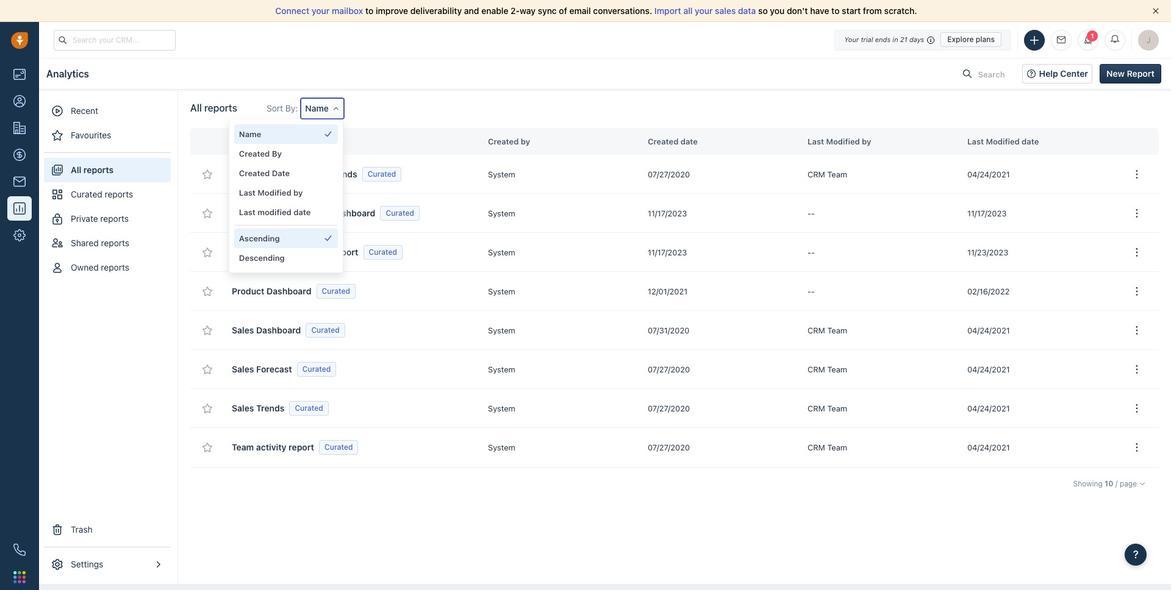 Task type: locate. For each thing, give the bounding box(es) containing it.
1 to from the left
[[366, 5, 374, 16]]

connect your mailbox link
[[275, 5, 366, 16]]

phone image
[[13, 544, 26, 557]]

connect
[[275, 5, 310, 16]]

to right mailbox
[[366, 5, 374, 16]]

1 horizontal spatial to
[[832, 5, 840, 16]]

1
[[1091, 32, 1095, 39]]

and
[[464, 5, 479, 16]]

to left start
[[832, 5, 840, 16]]

trial
[[861, 35, 874, 43]]

0 horizontal spatial your
[[312, 5, 330, 16]]

email
[[570, 5, 591, 16]]

send email image
[[1058, 36, 1066, 44]]

your right all
[[695, 5, 713, 16]]

0 horizontal spatial to
[[366, 5, 374, 16]]

scratch.
[[885, 5, 918, 16]]

freshworks switcher image
[[13, 572, 26, 584]]

sales
[[715, 5, 736, 16]]

connect your mailbox to improve deliverability and enable 2-way sync of email conversations. import all your sales data so you don't have to start from scratch.
[[275, 5, 918, 16]]

from
[[863, 5, 882, 16]]

phone element
[[7, 538, 32, 563]]

enable
[[482, 5, 509, 16]]

21
[[901, 35, 908, 43]]

to
[[366, 5, 374, 16], [832, 5, 840, 16]]

2-
[[511, 5, 520, 16]]

of
[[559, 5, 567, 16]]

so
[[759, 5, 768, 16]]

1 horizontal spatial your
[[695, 5, 713, 16]]

data
[[738, 5, 756, 16]]

plans
[[976, 35, 995, 44]]

your
[[312, 5, 330, 16], [695, 5, 713, 16]]

Search your CRM... text field
[[54, 30, 176, 50]]

your left mailbox
[[312, 5, 330, 16]]

2 your from the left
[[695, 5, 713, 16]]

explore
[[948, 35, 974, 44]]

your trial ends in 21 days
[[845, 35, 925, 43]]



Task type: vqa. For each thing, say whether or not it's contained in the screenshot.
Click
no



Task type: describe. For each thing, give the bounding box(es) containing it.
import
[[655, 5, 682, 16]]

2 to from the left
[[832, 5, 840, 16]]

explore plans link
[[941, 32, 1002, 47]]

days
[[910, 35, 925, 43]]

deliverability
[[411, 5, 462, 16]]

1 your from the left
[[312, 5, 330, 16]]

all
[[684, 5, 693, 16]]

import all your sales data link
[[655, 5, 759, 16]]

don't
[[787, 5, 808, 16]]

mailbox
[[332, 5, 363, 16]]

your
[[845, 35, 859, 43]]

close image
[[1153, 8, 1159, 14]]

way
[[520, 5, 536, 16]]

in
[[893, 35, 899, 43]]

you
[[770, 5, 785, 16]]

1 link
[[1078, 30, 1099, 50]]

start
[[842, 5, 861, 16]]

sync
[[538, 5, 557, 16]]

improve
[[376, 5, 408, 16]]

ends
[[875, 35, 891, 43]]

have
[[811, 5, 830, 16]]

explore plans
[[948, 35, 995, 44]]

conversations.
[[593, 5, 652, 16]]



